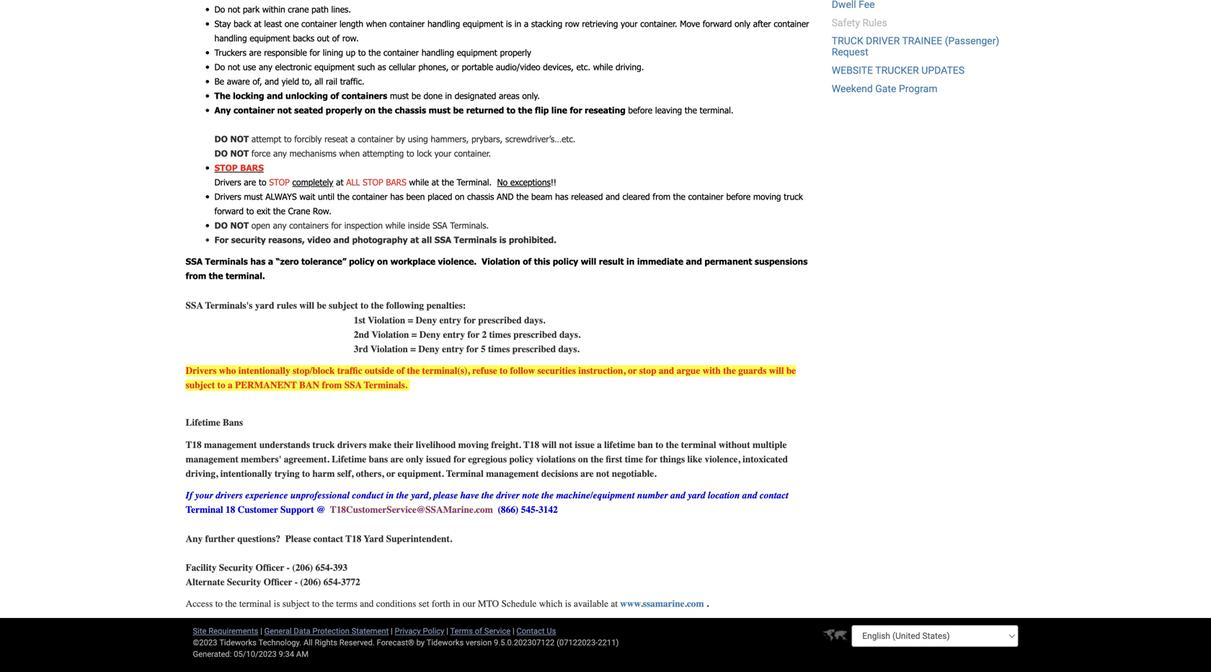 Task type: describe. For each thing, give the bounding box(es) containing it.
2 vertical spatial entry
[[442, 344, 464, 355]]

2 horizontal spatial t18
[[524, 440, 540, 451]]

properly inside do not park within crane path lines. stay back at least one container length when container handling equipment is in a stacking row retrieving your container. move forward only after container handling equipment backs out of row. truckers are responsible for lining up to the container handling equipment properly do not use any electronic equipment such as cellular phones, or portable audio/video devices, etc. while driving. be aware of, and yield to, all rail traffic. the locking and unlocking of containers must be done in designated areas only.
[[500, 47, 532, 58]]

9.5.0.202307122
[[494, 639, 555, 648]]

issued
[[426, 454, 451, 466]]

mto
[[478, 599, 499, 610]]

please
[[285, 534, 311, 545]]

to left lock
[[407, 148, 414, 159]]

©2023 tideworks
[[193, 639, 257, 648]]

lock
[[417, 148, 432, 159]]

privacy policy link
[[395, 627, 445, 637]]

1 vertical spatial bars
[[386, 177, 407, 188]]

1 vertical spatial officer
[[264, 577, 292, 588]]

or inside the t18 management understands truck drivers make their livelihood moving freight. t18 will not issue a lifetime ban to the terminal without multiple management members' agreement. lifetime bans are only issued for egregious policy violations on the first time for things like violence, intoxicated driving, intentionally trying to harm self, others, or equipment. terminal management decisions are not negotiable.
[[387, 469, 396, 480]]

forcibly
[[294, 134, 322, 144]]

container. inside do not park within crane path lines. stay back at least one container length when container handling equipment is in a stacking row retrieving your container. move forward only after container handling equipment backs out of row. truckers are responsible for lining up to the container handling equipment properly do not use any electronic equipment such as cellular phones, or portable audio/video devices, etc. while driving. be aware of, and yield to, all rail traffic. the locking and unlocking of containers must be done in designated areas only.
[[641, 19, 678, 29]]

when inside do not park within crane path lines. stay back at least one container length when container handling equipment is in a stacking row retrieving your container. move forward only after container handling equipment backs out of row. truckers are responsible for lining up to the container handling equipment properly do not use any electronic equipment such as cellular phones, or portable audio/video devices, etc. while driving. be aware of, and yield to, all rail traffic. the locking and unlocking of containers must be done in designated areas only.
[[366, 19, 387, 29]]

or inside drivers who intentionally stop/block traffic outside of the terminal(s), refuse to follow securities instruction, or stop and argue with the guards will be subject to a permanent ban from ssa terminals.
[[628, 366, 637, 377]]

forth
[[432, 599, 451, 610]]

immediate
[[638, 257, 684, 267]]

a inside drivers who intentionally stop/block traffic outside of the terminal(s), refuse to follow securities instruction, or stop and argue with the guards will be subject to a permanent ban from ssa terminals.
[[228, 380, 233, 391]]

in inside ssa terminals has a "zero tolerance" policy on workplace violence.  violation of this policy will result in immediate and permanent suspensions from the terminal.
[[627, 257, 635, 267]]

a inside do not park within crane path lines. stay back at least one container length when container handling equipment is in a stacking row retrieving your container. move forward only after container handling equipment backs out of row. truckers are responsible for lining up to the container handling equipment properly do not use any electronic equipment such as cellular phones, or portable audio/video devices, etc. while driving. be aware of, and yield to, all rail traffic. the locking and unlocking of containers must be done in designated areas only.
[[524, 19, 529, 29]]

2 not from the top
[[230, 148, 249, 159]]

on inside stop bars drivers are to stop completely at all stop bars while at the terminal. no exceptions !! drivers must always wait until the container has been placed on chassis and the beam has released and cleared from the container before moving truck forward to exit the crane row. do not open any containers for inspection while inside ssa terminals. for security reasons, video and photography at all ssa terminals is prohibited.
[[455, 192, 465, 202]]

the down only.
[[518, 105, 533, 116]]

moving inside stop bars drivers are to stop completely at all stop bars while at the terminal. no exceptions !! drivers must always wait until the container has been placed on chassis and the beam has released and cleared from the container before moving truck forward to exit the crane row. do not open any containers for inspection while inside ssa terminals. for security reasons, video and photography at all ssa terminals is prohibited.
[[754, 192, 782, 202]]

1 vertical spatial contact
[[313, 534, 343, 545]]

to down 'agreement.'
[[302, 469, 310, 480]]

0 horizontal spatial while
[[386, 220, 405, 231]]

at up placed
[[432, 177, 439, 188]]

the
[[215, 91, 231, 101]]

the down "always"
[[273, 206, 286, 217]]

to inside do not park within crane path lines. stay back at least one container length when container handling equipment is in a stacking row retrieving your container. move forward only after container handling equipment backs out of row. truckers are responsible for lining up to the container handling equipment properly do not use any electronic equipment such as cellular phones, or portable audio/video devices, etc. while driving. be aware of, and yield to, all rail traffic. the locking and unlocking of containers must be done in designated areas only.
[[358, 47, 366, 58]]

the inside do not park within crane path lines. stay back at least one container length when container handling equipment is in a stacking row retrieving your container. move forward only after container handling equipment backs out of row. truckers are responsible for lining up to the container handling equipment properly do not use any electronic equipment such as cellular phones, or portable audio/video devices, etc. while driving. be aware of, and yield to, all rail traffic. the locking and unlocking of containers must be done in designated areas only.
[[369, 47, 381, 58]]

phones,
[[419, 62, 449, 72]]

the up placed
[[442, 177, 454, 188]]

your inside if your drivers experience unprofessional conduct in the yard, please have the driver note the machine/equipment number and yard location and contact terminal 18 customer support @ t18customerservice@ssamarine.com (866) 545-3142
[[195, 491, 213, 502]]

violation right 2nd
[[372, 329, 409, 341]]

0 vertical spatial lifetime
[[186, 418, 220, 429]]

2 vertical spatial management
[[486, 469, 539, 480]]

exit
[[257, 206, 271, 217]]

bans
[[223, 418, 243, 429]]

rules
[[277, 301, 297, 312]]

will inside the t18 management understands truck drivers make their livelihood moving freight. t18 will not issue a lifetime ban to the terminal without multiple management members' agreement. lifetime bans are only issued for egregious policy violations on the first time for things like violence, intoxicated driving, intentionally trying to harm self, others, or equipment. terminal management decisions are not negotiable.
[[542, 440, 557, 451]]

drivers who intentionally stop/block traffic outside of the terminal(s), refuse to follow securities instruction, or stop and argue with the guards will be subject to a permanent ban from ssa terminals.
[[186, 366, 796, 391]]

yard
[[364, 534, 384, 545]]

reserved.
[[340, 639, 375, 648]]

1 vertical spatial times
[[488, 344, 510, 355]]

to down areas
[[507, 105, 516, 116]]

1 vertical spatial -
[[295, 577, 298, 588]]

yard inside if your drivers experience unprofessional conduct in the yard, please have the driver note the machine/equipment number and yard location and contact terminal 18 customer support @ t18customerservice@ssamarine.com (866) 545-3142
[[688, 491, 706, 502]]

line
[[552, 105, 568, 116]]

us
[[547, 627, 556, 637]]

0 horizontal spatial policy
[[349, 257, 375, 267]]

t18 management understands truck drivers make their livelihood moving freight. t18 will not issue a lifetime ban to the terminal without multiple management members' agreement. lifetime bans are only issued for egregious policy violations on the first time for things like violence, intoxicated driving, intentionally trying to harm self, others, or equipment. terminal management decisions are not negotiable.
[[186, 440, 788, 480]]

length
[[340, 19, 364, 29]]

1 horizontal spatial has
[[391, 192, 404, 202]]

0 vertical spatial prescribed
[[478, 315, 522, 326]]

1 vertical spatial prescribed
[[514, 329, 557, 341]]

be inside do not park within crane path lines. stay back at least one container length when container handling equipment is in a stacking row retrieving your container. move forward only after container handling equipment backs out of row. truckers are responsible for lining up to the container handling equipment properly do not use any electronic equipment such as cellular phones, or portable audio/video devices, etc. while driving. be aware of, and yield to, all rail traffic. the locking and unlocking of containers must be done in designated areas only.
[[412, 91, 421, 101]]

3 | from the left
[[447, 627, 449, 637]]

yard,
[[411, 491, 431, 502]]

0 vertical spatial before
[[628, 105, 653, 116]]

who
[[219, 366, 236, 377]]

contact
[[517, 627, 545, 637]]

1 vertical spatial security
[[227, 577, 261, 588]]

0 vertical spatial drivers
[[215, 177, 241, 188]]

0 vertical spatial terminal.
[[700, 105, 734, 116]]

0 vertical spatial times
[[489, 329, 511, 341]]

0 vertical spatial 654-
[[316, 563, 333, 574]]

of down 'rail'
[[331, 91, 339, 101]]

the left first
[[591, 454, 604, 466]]

2 horizontal spatial stop
[[363, 177, 383, 188]]

1 vertical spatial entry
[[443, 329, 465, 341]]

others,
[[356, 469, 384, 480]]

version
[[466, 639, 492, 648]]

to up general data protection statement link on the left of page
[[312, 599, 320, 610]]

prybars,
[[472, 134, 503, 144]]

do not attempt to forcibly reseat a container by using hammers, prybars, screwdriver's…etc. do not force any mechanisms when attempting to lock your container.
[[215, 134, 576, 159]]

wait
[[300, 192, 315, 202]]

am
[[296, 650, 309, 660]]

lifetime bans
[[186, 418, 243, 429]]

request
[[832, 46, 869, 58]]

the down the exceptions
[[517, 192, 529, 202]]

intentionally inside the t18 management understands truck drivers make their livelihood moving freight. t18 will not issue a lifetime ban to the terminal without multiple management members' agreement. lifetime bans are only issued for egregious policy violations on the first time for things like violence, intoxicated driving, intentionally trying to harm self, others, or equipment. terminal management decisions are not negotiable.
[[220, 469, 272, 480]]

ssa inside ssa terminals's yard rules will be subject to the following penalties: 1st violation = deny entry for prescribed days. 2nd violation = deny entry for 2 times prescribed days. 3rd violation = deny entry for 5 times prescribed days.
[[186, 301, 203, 312]]

!!
[[551, 177, 557, 188]]

truck driver trainee (passenger) request link
[[832, 35, 1000, 58]]

for right issued
[[454, 454, 466, 466]]

in right done
[[445, 91, 452, 101]]

audio/video
[[496, 62, 541, 72]]

0 vertical spatial (206)
[[292, 563, 313, 574]]

t18customerservice@ssamarine.com link
[[330, 505, 493, 516]]

0 vertical spatial chassis
[[395, 105, 426, 116]]

1 vertical spatial while
[[409, 177, 429, 188]]

technology.
[[259, 639, 302, 648]]

1 vertical spatial drivers
[[215, 192, 241, 202]]

ssa terminals has a "zero tolerance" policy on workplace violence.  violation of this policy will result in immediate and permanent suspensions from the terminal.
[[186, 257, 808, 281]]

1 vertical spatial =
[[412, 329, 417, 341]]

your inside do not park within crane path lines. stay back at least one container length when container handling equipment is in a stacking row retrieving your container. move forward only after container handling equipment backs out of row. truckers are responsible for lining up to the container handling equipment properly do not use any electronic equipment such as cellular phones, or portable audio/video devices, etc. while driving. be aware of, and yield to, all rail traffic. the locking and unlocking of containers must be done in designated areas only.
[[621, 19, 638, 29]]

0 vertical spatial officer
[[256, 563, 284, 574]]

the up things
[[666, 440, 679, 451]]

etc.
[[577, 62, 591, 72]]

at inside do not park within crane path lines. stay back at least one container length when container handling equipment is in a stacking row retrieving your container. move forward only after container handling equipment backs out of row. truckers are responsible for lining up to the container handling equipment properly do not use any electronic equipment such as cellular phones, or portable audio/video devices, etc. while driving. be aware of, and yield to, all rail traffic. the locking and unlocking of containers must be done in designated areas only.
[[254, 19, 262, 29]]

such
[[358, 62, 375, 72]]

0 vertical spatial deny
[[416, 315, 437, 326]]

any for bars
[[273, 220, 287, 231]]

not up violations
[[559, 440, 573, 451]]

lifetime
[[605, 440, 635, 451]]

yield
[[282, 76, 299, 87]]

for left the 5
[[467, 344, 479, 355]]

1 vertical spatial handling
[[215, 33, 247, 43]]

drivers inside if your drivers experience unprofessional conduct in the yard, please have the driver note the machine/equipment number and yard location and contact terminal 18 customer support @ t18customerservice@ssamarine.com (866) 545-3142
[[216, 491, 243, 502]]

cellular
[[389, 62, 416, 72]]

a inside ssa terminals has a "zero tolerance" policy on workplace violence.  violation of this policy will result in immediate and permanent suspensions from the terminal.
[[268, 257, 273, 267]]

the up '3142' in the bottom of the page
[[542, 491, 554, 502]]

to down who
[[218, 380, 226, 391]]

and left cleared
[[606, 192, 620, 202]]

customer
[[238, 505, 278, 516]]

access to the terminal is subject to the terms and conditions set forth in our mto schedule which is available at www.ssamarine.com .
[[186, 599, 709, 610]]

truck inside the t18 management understands truck drivers make their livelihood moving freight. t18 will not issue a lifetime ban to the terminal without multiple management members' agreement. lifetime bans are only issued for egregious policy violations on the first time for things like violence, intoxicated driving, intentionally trying to harm self, others, or equipment. terminal management decisions are not negotiable.
[[313, 440, 335, 451]]

rights
[[315, 639, 338, 648]]

for left 2
[[468, 329, 480, 341]]

2 do from the top
[[215, 62, 225, 72]]

1st
[[354, 315, 366, 326]]

on down such
[[365, 105, 376, 116]]

for down ban
[[646, 454, 658, 466]]

0 vertical spatial -
[[287, 563, 290, 574]]

2 vertical spatial deny
[[419, 344, 440, 355]]

securities
[[538, 366, 576, 377]]

and down yield
[[267, 91, 283, 101]]

the right leaving
[[685, 105, 697, 116]]

terminal. inside ssa terminals has a "zero tolerance" policy on workplace violence.  violation of this policy will result in immediate and permanent suspensions from the terminal.
[[226, 271, 265, 281]]

not down first
[[596, 469, 610, 480]]

1 horizontal spatial t18
[[346, 534, 362, 545]]

terms
[[450, 627, 473, 637]]

on inside the t18 management understands truck drivers make their livelihood moving freight. t18 will not issue a lifetime ban to the terminal without multiple management members' agreement. lifetime bans are only issued for egregious policy violations on the first time for things like violence, intoxicated driving, intentionally trying to harm self, others, or equipment. terminal management decisions are not negotiable.
[[578, 454, 589, 466]]

intoxicated
[[743, 454, 788, 466]]

0 horizontal spatial stop
[[215, 163, 238, 173]]

driving,
[[186, 469, 218, 480]]

after
[[754, 19, 771, 29]]

1 vertical spatial properly
[[326, 105, 362, 116]]

drivers inside drivers who intentionally stop/block traffic outside of the terminal(s), refuse to follow securities instruction, or stop and argue with the guards will be subject to a permanent ban from ssa terminals.
[[186, 366, 217, 377]]

not down truckers
[[228, 62, 240, 72]]

of inside site requirements | general data protection statement | privacy policy | terms of service | contact us ©2023 tideworks technology. all rights reserved. forecast® by tideworks version 9.5.0.202307122 (07122023-2211) generated: 05/10/2023 9:34 am
[[475, 627, 483, 637]]

and right video
[[334, 235, 350, 245]]

drivers inside the t18 management understands truck drivers make their livelihood moving freight. t18 will not issue a lifetime ban to the terminal without multiple management members' agreement. lifetime bans are only issued for egregious policy violations on the first time for things like violence, intoxicated driving, intentionally trying to harm self, others, or equipment. terminal management decisions are not negotiable.
[[337, 440, 367, 451]]

contact us link
[[517, 627, 556, 637]]

at down inside on the top of page
[[410, 235, 419, 245]]

violation down following
[[368, 315, 406, 326]]

privacy
[[395, 627, 421, 637]]

2 vertical spatial prescribed
[[513, 344, 556, 355]]

0 vertical spatial =
[[408, 315, 413, 326]]

rules
[[863, 17, 888, 29]]

are inside do not park within crane path lines. stay back at least one container length when container handling equipment is in a stacking row retrieving your container. move forward only after container handling equipment backs out of row. truckers are responsible for lining up to the container handling equipment properly do not use any electronic equipment such as cellular phones, or portable audio/video devices, etc. while driving. be aware of, and yield to, all rail traffic. the locking and unlocking of containers must be done in designated areas only.
[[249, 47, 261, 58]]

2 do from the top
[[215, 148, 228, 159]]

and right 'location'
[[743, 491, 758, 502]]

2 vertical spatial =
[[411, 344, 416, 355]]

the inside ssa terminals has a "zero tolerance" policy on workplace violence.  violation of this policy will result in immediate and permanent suspensions from the terminal.
[[209, 271, 223, 281]]

(passenger)
[[945, 35, 1000, 47]]

truck
[[832, 35, 864, 47]]

penalties:
[[427, 301, 466, 312]]

facility security officer - (206) 654-393 alternate security officer - (206) 654-3772
[[186, 563, 360, 588]]

exceptions
[[511, 177, 551, 188]]

and right of,
[[265, 76, 279, 87]]

0 vertical spatial days.
[[524, 315, 546, 326]]

the left terminal(s),
[[407, 366, 420, 377]]

permanent
[[705, 257, 753, 267]]

the up do not attempt to forcibly reseat a container by using hammers, prybars, screwdriver's…etc. do not force any mechanisms when attempting to lock your container.
[[378, 105, 393, 116]]

chassis inside stop bars drivers are to stop completely at all stop bars while at the terminal. no exceptions !! drivers must always wait until the container has been placed on chassis and the beam has released and cleared from the container before moving truck forward to exit the crane row. do not open any containers for inspection while inside ssa terminals. for security reasons, video and photography at all ssa terminals is prohibited.
[[467, 192, 494, 202]]

electronic
[[275, 62, 312, 72]]

reseating
[[585, 105, 626, 116]]

portable
[[462, 62, 493, 72]]

all inside do not park within crane path lines. stay back at least one container length when container handling equipment is in a stacking row retrieving your container. move forward only after container handling equipment backs out of row. truckers are responsible for lining up to the container handling equipment properly do not use any electronic equipment such as cellular phones, or portable audio/video devices, etc. while driving. be aware of, and yield to, all rail traffic. the locking and unlocking of containers must be done in designated areas only.
[[315, 76, 323, 87]]

contact inside if your drivers experience unprofessional conduct in the yard, please have the driver note the machine/equipment number and yard location and contact terminal 18 customer support @ t18customerservice@ssamarine.com (866) 545-3142
[[760, 491, 789, 502]]

0 horizontal spatial t18
[[186, 440, 202, 451]]

driver
[[496, 491, 520, 502]]

decisions
[[542, 469, 578, 480]]

for right the "line"
[[570, 105, 583, 116]]

any for any container not seated properly on the chassis must be returned to the flip line for reseating before leaving the terminal.
[[215, 105, 231, 116]]

site requirements | general data protection statement | privacy policy | terms of service | contact us ©2023 tideworks technology. all rights reserved. forecast® by tideworks version 9.5.0.202307122 (07122023-2211) generated: 05/10/2023 9:34 am
[[193, 627, 619, 660]]

policy
[[423, 627, 445, 637]]

truck inside stop bars drivers are to stop completely at all stop bars while at the terminal. no exceptions !! drivers must always wait until the container has been placed on chassis and the beam has released and cleared from the container before moving truck forward to exit the crane row. do not open any containers for inspection while inside ssa terminals. for security reasons, video and photography at all ssa terminals is prohibited.
[[784, 192, 803, 202]]

access
[[186, 599, 213, 610]]

0 horizontal spatial terminal
[[239, 599, 271, 610]]

2 | from the left
[[391, 627, 393, 637]]

only.
[[522, 91, 540, 101]]

terminals's
[[205, 301, 253, 312]]

location
[[708, 491, 740, 502]]

any inside do not attempt to forcibly reseat a container by using hammers, prybars, screwdriver's…etc. do not force any mechanisms when attempting to lock your container.
[[273, 148, 287, 159]]

at right available
[[611, 599, 618, 610]]

containers inside do not park within crane path lines. stay back at least one container length when container handling equipment is in a stacking row retrieving your container. move forward only after container handling equipment backs out of row. truckers are responsible for lining up to the container handling equipment properly do not use any electronic equipment such as cellular phones, or portable audio/video devices, etc. while driving. be aware of, and yield to, all rail traffic. the locking and unlocking of containers must be done in designated areas only.
[[342, 91, 388, 101]]

the left terms
[[322, 599, 334, 610]]

which
[[539, 599, 563, 610]]

weekend gate program link
[[832, 83, 938, 95]]

to right access
[[215, 599, 223, 610]]

general data protection statement link
[[264, 627, 389, 637]]

2
[[482, 329, 487, 341]]

5
[[481, 344, 486, 355]]

number
[[637, 491, 668, 502]]

be down designated
[[453, 105, 464, 116]]

terminals. inside drivers who intentionally stop/block traffic outside of the terminal(s), refuse to follow securities instruction, or stop and argue with the guards will be subject to a permanent ban from ssa terminals.
[[364, 380, 408, 391]]

the inside ssa terminals's yard rules will be subject to the following penalties: 1st violation = deny entry for prescribed days. 2nd violation = deny entry for 2 times prescribed days. 3rd violation = deny entry for 5 times prescribed days.
[[371, 301, 384, 312]]

seated
[[294, 105, 323, 116]]

intentionally inside drivers who intentionally stop/block traffic outside of the terminal(s), refuse to follow securities instruction, or stop and argue with the guards will be subject to a permanent ban from ssa terminals.
[[239, 366, 290, 377]]

out
[[317, 33, 330, 43]]

ban
[[299, 380, 320, 391]]

retrieving
[[582, 19, 618, 29]]

a inside do not attempt to forcibly reseat a container by using hammers, prybars, screwdriver's…etc. do not force any mechanisms when attempting to lock your container.
[[351, 134, 355, 144]]

protection
[[313, 627, 350, 637]]

traffic
[[337, 366, 363, 377]]

not left seated
[[277, 105, 292, 116]]

1 vertical spatial management
[[186, 454, 239, 466]]

ssa inside drivers who intentionally stop/block traffic outside of the terminal(s), refuse to follow securities instruction, or stop and argue with the guards will be subject to a permanent ban from ssa terminals.
[[345, 380, 362, 391]]

is right which
[[565, 599, 572, 610]]

and right number
[[671, 491, 686, 502]]

violation up outside
[[371, 344, 408, 355]]

of right out
[[332, 33, 340, 43]]

inside
[[408, 220, 430, 231]]

must inside stop bars drivers are to stop completely at all stop bars while at the terminal. no exceptions !! drivers must always wait until the container has been placed on chassis and the beam has released and cleared from the container before moving truck forward to exit the crane row. do not open any containers for inspection while inside ssa terminals. for security reasons, video and photography at all ssa terminals is prohibited.
[[244, 192, 263, 202]]



Task type: locate. For each thing, give the bounding box(es) containing it.
ssa inside ssa terminals has a "zero tolerance" policy on workplace violence.  violation of this policy will result in immediate and permanent suspensions from the terminal.
[[186, 257, 203, 267]]

container. left move
[[641, 19, 678, 29]]

row
[[565, 19, 580, 29]]

in left our
[[453, 599, 460, 610]]

4 | from the left
[[513, 627, 515, 637]]

0 horizontal spatial bars
[[240, 163, 264, 173]]

1 vertical spatial from
[[186, 271, 206, 281]]

your down 'hammers,'
[[435, 148, 452, 159]]

violation inside ssa terminals has a "zero tolerance" policy on workplace violence.  violation of this policy will result in immediate and permanent suspensions from the terminal.
[[482, 257, 521, 267]]

1 vertical spatial when
[[339, 148, 360, 159]]

any for not
[[259, 62, 273, 72]]

flip
[[535, 105, 549, 116]]

will inside ssa terminals's yard rules will be subject to the following penalties: 1st violation = deny entry for prescribed days. 2nd violation = deny entry for 2 times prescribed days. 3rd violation = deny entry for 5 times prescribed days.
[[300, 301, 314, 312]]

do inside stop bars drivers are to stop completely at all stop bars while at the terminal. no exceptions !! drivers must always wait until the container has been placed on chassis and the beam has released and cleared from the container before moving truck forward to exit the crane row. do not open any containers for inspection while inside ssa terminals. for security reasons, video and photography at all ssa terminals is prohibited.
[[215, 220, 228, 231]]

0 vertical spatial security
[[219, 563, 253, 574]]

2 vertical spatial drivers
[[186, 366, 217, 377]]

2 vertical spatial subject
[[283, 599, 310, 610]]

container
[[302, 19, 337, 29], [390, 19, 425, 29], [774, 19, 810, 29], [384, 47, 419, 58], [234, 105, 275, 116], [358, 134, 394, 144], [352, 192, 388, 202], [689, 192, 724, 202]]

lines.
[[331, 4, 351, 15]]

weekend
[[832, 83, 873, 95]]

1 horizontal spatial moving
[[754, 192, 782, 202]]

1 horizontal spatial only
[[735, 19, 751, 29]]

of up version
[[475, 627, 483, 637]]

aware
[[227, 76, 250, 87]]

only left after
[[735, 19, 751, 29]]

a left "zero
[[268, 257, 273, 267]]

from up terminals's at left
[[186, 271, 206, 281]]

terminal. right leaving
[[700, 105, 734, 116]]

3772
[[341, 577, 360, 588]]

be inside drivers who intentionally stop/block traffic outside of the terminal(s), refuse to follow securities instruction, or stop and argue with the guards will be subject to a permanent ban from ssa terminals.
[[787, 366, 796, 377]]

a right issue
[[597, 440, 602, 451]]

lining
[[323, 47, 343, 58]]

3 not from the top
[[230, 220, 249, 231]]

as
[[378, 62, 386, 72]]

do not park within crane path lines. stay back at least one container length when container handling equipment is in a stacking row retrieving your container. move forward only after container handling equipment backs out of row. truckers are responsible for lining up to the container handling equipment properly do not use any electronic equipment such as cellular phones, or portable audio/video devices, etc. while driving. be aware of, and yield to, all rail traffic. the locking and unlocking of containers must be done in designated areas only.
[[215, 4, 810, 101]]

if
[[186, 491, 193, 502]]

all
[[346, 177, 360, 188]]

and inside ssa terminals has a "zero tolerance" policy on workplace violence.  violation of this policy will result in immediate and permanent suspensions from the terminal.
[[686, 257, 702, 267]]

at right "back"
[[254, 19, 262, 29]]

any further questions?  please contact t18 yard superintendent.
[[186, 534, 452, 545]]

truck
[[784, 192, 803, 202], [313, 440, 335, 451]]

0 vertical spatial not
[[230, 134, 249, 144]]

terminal down "if"
[[186, 505, 223, 516]]

1 horizontal spatial must
[[390, 91, 409, 101]]

2 vertical spatial while
[[386, 220, 405, 231]]

rail
[[326, 76, 338, 87]]

1 vertical spatial container.
[[454, 148, 491, 159]]

while inside do not park within crane path lines. stay back at least one container length when container handling equipment is in a stacking row retrieving your container. move forward only after container handling equipment backs out of row. truckers are responsible for lining up to the container handling equipment properly do not use any electronic equipment such as cellular phones, or portable audio/video devices, etc. while driving. be aware of, and yield to, all rail traffic. the locking and unlocking of containers must be done in designated areas only.
[[593, 62, 613, 72]]

do up for
[[215, 220, 228, 231]]

2 vertical spatial handling
[[422, 47, 454, 58]]

program
[[899, 83, 938, 95]]

0 horizontal spatial any
[[186, 534, 203, 545]]

| up forecast®
[[391, 627, 393, 637]]

or down bans
[[387, 469, 396, 480]]

1 vertical spatial terminals
[[205, 257, 248, 267]]

the up terminals's at left
[[209, 271, 223, 281]]

1 horizontal spatial containers
[[342, 91, 388, 101]]

attempt
[[252, 134, 281, 144]]

subject inside drivers who intentionally stop/block traffic outside of the terminal(s), refuse to follow securities instruction, or stop and argue with the guards will be subject to a permanent ban from ssa terminals.
[[186, 380, 215, 391]]

intentionally
[[239, 366, 290, 377], [220, 469, 272, 480]]

management up driver
[[486, 469, 539, 480]]

completely
[[292, 177, 334, 188]]

violation down prohibited.
[[482, 257, 521, 267]]

1 vertical spatial drivers
[[216, 491, 243, 502]]

bans
[[369, 454, 388, 466]]

0 horizontal spatial containers
[[289, 220, 329, 231]]

without
[[719, 440, 751, 451]]

1 horizontal spatial properly
[[500, 47, 532, 58]]

0 horizontal spatial terminal
[[186, 505, 223, 516]]

your inside do not attempt to forcibly reseat a container by using hammers, prybars, screwdriver's…etc. do not force any mechanisms when attempting to lock your container.
[[435, 148, 452, 159]]

0 vertical spatial must
[[390, 91, 409, 101]]

drivers
[[215, 177, 241, 188], [215, 192, 241, 202], [186, 366, 217, 377]]

our
[[463, 599, 476, 610]]

0 vertical spatial subject
[[329, 301, 358, 312]]

returned
[[466, 105, 504, 116]]

ban
[[638, 440, 653, 451]]

to up "always"
[[259, 177, 267, 188]]

or inside do not park within crane path lines. stay back at least one container length when container handling equipment is in a stacking row retrieving your container. move forward only after container handling equipment backs out of row. truckers are responsible for lining up to the container handling equipment properly do not use any electronic equipment such as cellular phones, or portable audio/video devices, etc. while driving. be aware of, and yield to, all rail traffic. the locking and unlocking of containers must be done in designated areas only.
[[452, 62, 459, 72]]

to right up
[[358, 47, 366, 58]]

in inside if your drivers experience unprofessional conduct in the yard, please have the driver note the machine/equipment number and yard location and contact terminal 18 customer support @ t18customerservice@ssamarine.com (866) 545-3142
[[386, 491, 394, 502]]

0 horizontal spatial only
[[406, 454, 424, 466]]

forward inside stop bars drivers are to stop completely at all stop bars while at the terminal. no exceptions !! drivers must always wait until the container has been placed on chassis and the beam has released and cleared from the container before moving truck forward to exit the crane row. do not open any containers for inspection while inside ssa terminals. for security reasons, video and photography at all ssa terminals is prohibited.
[[215, 206, 244, 217]]

only for after
[[735, 19, 751, 29]]

policy inside the t18 management understands truck drivers make their livelihood moving freight. t18 will not issue a lifetime ban to the terminal without multiple management members' agreement. lifetime bans are only issued for egregious policy violations on the first time for things like violence, intoxicated driving, intentionally trying to harm self, others, or equipment. terminal management decisions are not negotiable.
[[509, 454, 534, 466]]

393
[[333, 563, 348, 574]]

handling
[[428, 19, 460, 29], [215, 33, 247, 43], [422, 47, 454, 58]]

2 vertical spatial your
[[195, 491, 213, 502]]

violence,
[[705, 454, 741, 466]]

terminal inside if your drivers experience unprofessional conduct in the yard, please have the driver note the machine/equipment number and yard location and contact terminal 18 customer support @ t18customerservice@ssamarine.com (866) 545-3142
[[186, 505, 223, 516]]

multiple
[[753, 440, 787, 451]]

0 vertical spatial container.
[[641, 19, 678, 29]]

stop
[[640, 366, 657, 377]]

forward inside do not park within crane path lines. stay back at least one container length when container handling equipment is in a stacking row retrieving your container. move forward only after container handling equipment backs out of row. truckers are responsible for lining up to the container handling equipment properly do not use any electronic equipment such as cellular phones, or portable audio/video devices, etc. while driving. be aware of, and yield to, all rail traffic. the locking and unlocking of containers must be done in designated areas only.
[[703, 19, 732, 29]]

1 horizontal spatial truck
[[784, 192, 803, 202]]

1 vertical spatial forward
[[215, 206, 244, 217]]

on inside ssa terminals has a "zero tolerance" policy on workplace violence.  violation of this policy will result in immediate and permanent suspensions from the terminal.
[[377, 257, 388, 267]]

bars up been
[[386, 177, 407, 188]]

on down photography
[[377, 257, 388, 267]]

0 vertical spatial any
[[259, 62, 273, 72]]

any for any further questions?  please contact t18 yard superintendent.
[[186, 534, 203, 545]]

the up as
[[369, 47, 381, 58]]

in left stacking
[[515, 19, 522, 29]]

the right have on the bottom left
[[482, 491, 494, 502]]

forecast®
[[377, 639, 415, 648]]

(206) left 3772
[[300, 577, 321, 588]]

terminal inside the t18 management understands truck drivers make their livelihood moving freight. t18 will not issue a lifetime ban to the terminal without multiple management members' agreement. lifetime bans are only issued for egregious policy violations on the first time for things like violence, intoxicated driving, intentionally trying to harm self, others, or equipment. terminal management decisions are not negotiable.
[[681, 440, 717, 451]]

1 vertical spatial terminal
[[239, 599, 271, 610]]

are down their
[[391, 454, 404, 466]]

1 | from the left
[[260, 627, 262, 637]]

0 horizontal spatial properly
[[326, 105, 362, 116]]

park
[[243, 4, 260, 15]]

website
[[832, 65, 874, 76]]

from inside drivers who intentionally stop/block traffic outside of the terminal(s), refuse to follow securities instruction, or stop and argue with the guards will be subject to a permanent ban from ssa terminals.
[[322, 380, 342, 391]]

will inside ssa terminals has a "zero tolerance" policy on workplace violence.  violation of this policy will result in immediate and permanent suspensions from the terminal.
[[581, 257, 597, 267]]

0 vertical spatial your
[[621, 19, 638, 29]]

2 horizontal spatial has
[[555, 192, 569, 202]]

leaving
[[656, 105, 682, 116]]

0 horizontal spatial contact
[[313, 534, 343, 545]]

agreement.
[[284, 454, 329, 466]]

0 horizontal spatial yard
[[255, 301, 274, 312]]

must inside do not park within crane path lines. stay back at least one container length when container handling equipment is in a stacking row retrieving your container. move forward only after container handling equipment backs out of row. truckers are responsible for lining up to the container handling equipment properly do not use any electronic equipment such as cellular phones, or portable audio/video devices, etc. while driving. be aware of, and yield to, all rail traffic. the locking and unlocking of containers must be done in designated areas only.
[[390, 91, 409, 101]]

0 horizontal spatial by
[[396, 134, 405, 144]]

terminals inside ssa terminals has a "zero tolerance" policy on workplace violence.  violation of this policy will result in immediate and permanent suspensions from the terminal.
[[205, 257, 248, 267]]

subject inside ssa terminals's yard rules will be subject to the following penalties: 1st violation = deny entry for prescribed days. 2nd violation = deny entry for 2 times prescribed days. 3rd violation = deny entry for 5 times prescribed days.
[[329, 301, 358, 312]]

1 vertical spatial truck
[[313, 440, 335, 451]]

1 vertical spatial not
[[230, 148, 249, 159]]

any inside stop bars drivers are to stop completely at all stop bars while at the terminal. no exceptions !! drivers must always wait until the container has been placed on chassis and the beam has released and cleared from the container before moving truck forward to exit the crane row. do not open any containers for inspection while inside ssa terminals. for security reasons, video and photography at all ssa terminals is prohibited.
[[273, 220, 287, 231]]

0 vertical spatial or
[[452, 62, 459, 72]]

superintendent.
[[386, 534, 452, 545]]

to inside ssa terminals's yard rules will be subject to the following penalties: 1st violation = deny entry for prescribed days. 2nd violation = deny entry for 2 times prescribed days. 3rd violation = deny entry for 5 times prescribed days.
[[361, 301, 369, 312]]

0 vertical spatial terminal
[[446, 469, 484, 480]]

container. inside do not attempt to forcibly reseat a container by using hammers, prybars, screwdriver's…etc. do not force any mechanisms when attempting to lock your container.
[[454, 148, 491, 159]]

not up "back"
[[228, 4, 240, 15]]

at left all
[[336, 177, 344, 188]]

stacking
[[532, 19, 563, 29]]

moving inside the t18 management understands truck drivers make their livelihood moving freight. t18 will not issue a lifetime ban to the terminal without multiple management members' agreement. lifetime bans are only issued for egregious policy violations on the first time for things like violence, intoxicated driving, intentionally trying to harm self, others, or equipment. terminal management decisions are not negotiable.
[[459, 440, 489, 451]]

terms of service link
[[450, 627, 511, 637]]

only inside do not park within crane path lines. stay back at least one container length when container handling equipment is in a stacking row retrieving your container. move forward only after container handling equipment backs out of row. truckers are responsible for lining up to the container handling equipment properly do not use any electronic equipment such as cellular phones, or portable audio/video devices, etc. while driving. be aware of, and yield to, all rail traffic. the locking and unlocking of containers must be done in designated areas only.
[[735, 19, 751, 29]]

the right until
[[337, 192, 350, 202]]

in right the "conduct"
[[386, 491, 394, 502]]

1 horizontal spatial stop
[[269, 177, 290, 188]]

1 horizontal spatial any
[[215, 105, 231, 116]]

lifetime inside the t18 management understands truck drivers make their livelihood moving freight. t18 will not issue a lifetime ban to the terminal without multiple management members' agreement. lifetime bans are only issued for egregious policy violations on the first time for things like violence, intoxicated driving, intentionally trying to harm self, others, or equipment. terminal management decisions are not negotiable.
[[332, 454, 367, 466]]

0 vertical spatial management
[[204, 440, 257, 451]]

in right result
[[627, 257, 635, 267]]

1 vertical spatial lifetime
[[332, 454, 367, 466]]

will left result
[[581, 257, 597, 267]]

move
[[680, 19, 700, 29]]

truckers
[[215, 47, 247, 58]]

any inside do not park within crane path lines. stay back at least one container length when container handling equipment is in a stacking row retrieving your container. move forward only after container handling equipment backs out of row. truckers are responsible for lining up to the container handling equipment properly do not use any electronic equipment such as cellular phones, or portable audio/video devices, etc. while driving. be aware of, and yield to, all rail traffic. the locking and unlocking of containers must be done in designated areas only.
[[259, 62, 273, 72]]

1 vertical spatial any
[[273, 148, 287, 159]]

1 horizontal spatial or
[[452, 62, 459, 72]]

1 vertical spatial terminal.
[[226, 271, 265, 281]]

the up the t18customerservice@ssamarine.com link
[[396, 491, 409, 502]]

from
[[653, 192, 671, 202], [186, 271, 206, 281], [322, 380, 342, 391]]

management down 'bans'
[[204, 440, 257, 451]]

be left done
[[412, 91, 421, 101]]

terminals
[[454, 235, 497, 245], [205, 257, 248, 267]]

containers down traffic.
[[342, 91, 388, 101]]

a inside the t18 management understands truck drivers make their livelihood moving freight. t18 will not issue a lifetime ban to the terminal without multiple management members' agreement. lifetime bans are only issued for egregious policy violations on the first time for things like violence, intoxicated driving, intentionally trying to harm self, others, or equipment. terminal management decisions are not negotiable.
[[597, 440, 602, 451]]

not inside stop bars drivers are to stop completely at all stop bars while at the terminal. no exceptions !! drivers must always wait until the container has been placed on chassis and the beam has released and cleared from the container before moving truck forward to exit the crane row. do not open any containers for inspection while inside ssa terminals. for security reasons, video and photography at all ssa terminals is prohibited.
[[230, 220, 249, 231]]

is up "general" at the bottom left of page
[[274, 599, 280, 610]]

open
[[252, 220, 270, 231]]

to right ban
[[656, 440, 664, 451]]

trying
[[275, 469, 300, 480]]

1 vertical spatial do
[[215, 62, 225, 72]]

freight.
[[491, 440, 521, 451]]

1 horizontal spatial policy
[[509, 454, 534, 466]]

any left further
[[186, 534, 203, 545]]

is left stacking
[[506, 19, 512, 29]]

by inside site requirements | general data protection statement | privacy policy | terms of service | contact us ©2023 tideworks technology. all rights reserved. forecast® by tideworks version 9.5.0.202307122 (07122023-2211) generated: 05/10/2023 9:34 am
[[417, 639, 425, 648]]

terminals. inside stop bars drivers are to stop completely at all stop bars while at the terminal. no exceptions !! drivers must always wait until the container has been placed on chassis and the beam has released and cleared from the container before moving truck forward to exit the crane row. do not open any containers for inspection while inside ssa terminals. for security reasons, video and photography at all ssa terminals is prohibited.
[[450, 220, 489, 231]]

0 vertical spatial drivers
[[337, 440, 367, 451]]

654- down 393
[[324, 577, 341, 588]]

before inside stop bars drivers are to stop completely at all stop bars while at the terminal. no exceptions !! drivers must always wait until the container has been placed on chassis and the beam has released and cleared from the container before moving truck forward to exit the crane row. do not open any containers for inspection while inside ssa terminals. for security reasons, video and photography at all ssa terminals is prohibited.
[[727, 192, 751, 202]]

2 vertical spatial any
[[273, 220, 287, 231]]

1 horizontal spatial yard
[[688, 491, 706, 502]]

understands
[[259, 440, 310, 451]]

terminals inside stop bars drivers are to stop completely at all stop bars while at the terminal. no exceptions !! drivers must always wait until the container has been placed on chassis and the beam has released and cleared from the container before moving truck forward to exit the crane row. do not open any containers for inspection while inside ssa terminals. for security reasons, video and photography at all ssa terminals is prohibited.
[[454, 235, 497, 245]]

locking
[[233, 91, 264, 101]]

1 vertical spatial before
[[727, 192, 751, 202]]

0 horizontal spatial terminal.
[[226, 271, 265, 281]]

2 vertical spatial do
[[215, 220, 228, 231]]

at
[[254, 19, 262, 29], [336, 177, 344, 188], [432, 177, 439, 188], [410, 235, 419, 245], [611, 599, 618, 610]]

not
[[230, 134, 249, 144], [230, 148, 249, 159], [230, 220, 249, 231]]

by down privacy policy link
[[417, 639, 425, 648]]

for inside stop bars drivers are to stop completely at all stop bars while at the terminal. no exceptions !! drivers must always wait until the container has been placed on chassis and the beam has released and cleared from the container before moving truck forward to exit the crane row. do not open any containers for inspection while inside ssa terminals. for security reasons, video and photography at all ssa terminals is prohibited.
[[331, 220, 342, 231]]

0 vertical spatial moving
[[754, 192, 782, 202]]

before up permanent
[[727, 192, 751, 202]]

the right cleared
[[674, 192, 686, 202]]

policy down freight.
[[509, 454, 534, 466]]

2 horizontal spatial policy
[[553, 257, 579, 267]]

for
[[215, 235, 229, 245]]

management up driving,
[[186, 454, 239, 466]]

properly up "audio/video"
[[500, 47, 532, 58]]

0 vertical spatial truck
[[784, 192, 803, 202]]

0 horizontal spatial or
[[387, 469, 396, 480]]

2 vertical spatial from
[[322, 380, 342, 391]]

tideworks
[[427, 639, 464, 648]]

negotiable.
[[612, 469, 657, 480]]

moving
[[754, 192, 782, 202], [459, 440, 489, 451]]

0 vertical spatial handling
[[428, 19, 460, 29]]

not up security
[[230, 220, 249, 231]]

all
[[315, 76, 323, 87], [422, 235, 432, 245]]

outside
[[365, 366, 394, 377]]

1 do from the top
[[215, 134, 228, 144]]

or
[[452, 62, 459, 72], [628, 366, 637, 377], [387, 469, 396, 480]]

9:34
[[279, 650, 294, 660]]

terminal up like
[[681, 440, 717, 451]]

1 not from the top
[[230, 134, 249, 144]]

1 horizontal spatial lifetime
[[332, 454, 367, 466]]

members'
[[241, 454, 282, 466]]

for inside do not park within crane path lines. stay back at least one container length when container handling equipment is in a stacking row retrieving your container. move forward only after container handling equipment backs out of row. truckers are responsible for lining up to the container handling equipment properly do not use any electronic equipment such as cellular phones, or portable audio/video devices, etc. while driving. be aware of, and yield to, all rail traffic. the locking and unlocking of containers must be done in designated areas only.
[[310, 47, 320, 58]]

1 horizontal spatial while
[[409, 177, 429, 188]]

has left been
[[391, 192, 404, 202]]

chassis down done
[[395, 105, 426, 116]]

is inside stop bars drivers are to stop completely at all stop bars while at the terminal. no exceptions !! drivers must always wait until the container has been placed on chassis and the beam has released and cleared from the container before moving truck forward to exit the crane row. do not open any containers for inspection while inside ssa terminals. for security reasons, video and photography at all ssa terminals is prohibited.
[[500, 235, 507, 245]]

for down out
[[310, 47, 320, 58]]

from inside ssa terminals has a "zero tolerance" policy on workplace violence.  violation of this policy will result in immediate and permanent suspensions from the terminal.
[[186, 271, 206, 281]]

2 horizontal spatial must
[[429, 105, 451, 116]]

1 do from the top
[[215, 4, 225, 15]]

all down inside on the top of page
[[422, 235, 432, 245]]

0 vertical spatial only
[[735, 19, 751, 29]]

officer down please
[[264, 577, 292, 588]]

argue
[[677, 366, 701, 377]]

to right refuse
[[500, 366, 508, 377]]

of inside drivers who intentionally stop/block traffic outside of the terminal(s), refuse to follow securities instruction, or stop and argue with the guards will be subject to a permanent ban from ssa terminals.
[[397, 366, 405, 377]]

drivers left make
[[337, 440, 367, 451]]

unprofessional
[[290, 491, 350, 502]]

times
[[489, 329, 511, 341], [488, 344, 510, 355]]

only inside the t18 management understands truck drivers make their livelihood moving freight. t18 will not issue a lifetime ban to the terminal without multiple management members' agreement. lifetime bans are only issued for egregious policy violations on the first time for things like violence, intoxicated driving, intentionally trying to harm self, others, or equipment. terminal management decisions are not negotiable.
[[406, 454, 424, 466]]

1 vertical spatial deny
[[420, 329, 441, 341]]

make
[[369, 440, 392, 451]]

| up tideworks
[[447, 627, 449, 637]]

terminals down for
[[205, 257, 248, 267]]

0 vertical spatial forward
[[703, 19, 732, 29]]

t18 left the yard
[[346, 534, 362, 545]]

any container not seated properly on the chassis must be returned to the flip line for reseating before leaving the terminal.
[[215, 105, 734, 116]]

and inside drivers who intentionally stop/block traffic outside of the terminal(s), refuse to follow securities instruction, or stop and argue with the guards will be subject to a permanent ban from ssa terminals.
[[659, 366, 675, 377]]

are up "machine/equipment"
[[581, 469, 594, 480]]

all inside stop bars drivers are to stop completely at all stop bars while at the terminal. no exceptions !! drivers must always wait until the container has been placed on chassis and the beam has released and cleared from the container before moving truck forward to exit the crane row. do not open any containers for inspection while inside ssa terminals. for security reasons, video and photography at all ssa terminals is prohibited.
[[422, 235, 432, 245]]

and right terms
[[360, 599, 374, 610]]

a
[[524, 19, 529, 29], [351, 134, 355, 144], [268, 257, 273, 267], [228, 380, 233, 391], [597, 440, 602, 451]]

when right length
[[366, 19, 387, 29]]

05/10/2023
[[234, 650, 277, 660]]

are inside stop bars drivers are to stop completely at all stop bars while at the terminal. no exceptions !! drivers must always wait until the container has been placed on chassis and the beam has released and cleared from the container before moving truck forward to exit the crane row. do not open any containers for inspection while inside ssa terminals. for security reasons, video and photography at all ssa terminals is prohibited.
[[244, 177, 256, 188]]

to left exit
[[247, 206, 254, 217]]

drivers up 18
[[216, 491, 243, 502]]

subject up data
[[283, 599, 310, 610]]

the up requirements
[[225, 599, 237, 610]]

0 vertical spatial entry
[[440, 315, 461, 326]]

of right outside
[[397, 366, 405, 377]]

devices,
[[543, 62, 574, 72]]

by inside do not attempt to forcibly reseat a container by using hammers, prybars, screwdriver's…etc. do not force any mechanisms when attempting to lock your container.
[[396, 134, 405, 144]]

-
[[287, 563, 290, 574], [295, 577, 298, 588]]

1 horizontal spatial by
[[417, 639, 425, 648]]

@
[[317, 505, 326, 516]]

1 vertical spatial 654-
[[324, 577, 341, 588]]

1 vertical spatial (206)
[[300, 577, 321, 588]]

|
[[260, 627, 262, 637], [391, 627, 393, 637], [447, 627, 449, 637], [513, 627, 515, 637]]

containers inside stop bars drivers are to stop completely at all stop bars while at the terminal. no exceptions !! drivers must always wait until the container has been placed on chassis and the beam has released and cleared from the container before moving truck forward to exit the crane row. do not open any containers for inspection while inside ssa terminals. for security reasons, video and photography at all ssa terminals is prohibited.
[[289, 220, 329, 231]]

bars down force
[[240, 163, 264, 173]]

2 horizontal spatial from
[[653, 192, 671, 202]]

2 vertical spatial must
[[244, 192, 263, 202]]

2 vertical spatial days.
[[559, 344, 580, 355]]

backs
[[293, 33, 315, 43]]

crane
[[288, 206, 310, 217]]

the right with
[[724, 366, 736, 377]]

0 vertical spatial do
[[215, 4, 225, 15]]

bars
[[240, 163, 264, 173], [386, 177, 407, 188]]

1 horizontal spatial terminal.
[[700, 105, 734, 116]]

lifetime left 'bans'
[[186, 418, 220, 429]]

of inside ssa terminals has a "zero tolerance" policy on workplace violence.  violation of this policy will result in immediate and permanent suspensions from the terminal.
[[523, 257, 532, 267]]

only for issued
[[406, 454, 424, 466]]

has inside ssa terminals has a "zero tolerance" policy on workplace violence.  violation of this policy will result in immediate and permanent suspensions from the terminal.
[[251, 257, 266, 267]]

1 horizontal spatial forward
[[703, 19, 732, 29]]

must up exit
[[244, 192, 263, 202]]

stop
[[215, 163, 238, 173], [269, 177, 290, 188], [363, 177, 383, 188]]

1 vertical spatial intentionally
[[220, 469, 272, 480]]

to left forcibly
[[284, 134, 292, 144]]

is inside do not park within crane path lines. stay back at least one container length when container handling equipment is in a stacking row retrieving your container. move forward only after container handling equipment backs out of row. truckers are responsible for lining up to the container handling equipment properly do not use any electronic equipment such as cellular phones, or portable audio/video devices, etc. while driving. be aware of, and yield to, all rail traffic. the locking and unlocking of containers must be done in designated areas only.
[[506, 19, 512, 29]]

1 horizontal spatial subject
[[283, 599, 310, 610]]

terminal inside the t18 management understands truck drivers make their livelihood moving freight. t18 will not issue a lifetime ban to the terminal without multiple management members' agreement. lifetime bans are only issued for egregious policy violations on the first time for things like violence, intoxicated driving, intentionally trying to harm self, others, or equipment. terminal management decisions are not negotiable.
[[446, 469, 484, 480]]

0 horizontal spatial must
[[244, 192, 263, 202]]

your right "if"
[[195, 491, 213, 502]]

be inside ssa terminals's yard rules will be subject to the following penalties: 1st violation = deny entry for prescribed days. 2nd violation = deny entry for 2 times prescribed days. 3rd violation = deny entry for 5 times prescribed days.
[[317, 301, 327, 312]]

0 horizontal spatial drivers
[[216, 491, 243, 502]]

only up equipment.
[[406, 454, 424, 466]]

from inside stop bars drivers are to stop completely at all stop bars while at the terminal. no exceptions !! drivers must always wait until the container has been placed on chassis and the beam has released and cleared from the container before moving truck forward to exit the crane row. do not open any containers for inspection while inside ssa terminals. for security reasons, video and photography at all ssa terminals is prohibited.
[[653, 192, 671, 202]]

| up 9.5.0.202307122
[[513, 627, 515, 637]]

container inside do not attempt to forcibly reseat a container by using hammers, prybars, screwdriver's…etc. do not force any mechanisms when attempting to lock your container.
[[358, 134, 394, 144]]

service
[[485, 627, 511, 637]]

general
[[264, 627, 292, 637]]

and right the stop
[[659, 366, 675, 377]]

when inside do not attempt to forcibly reseat a container by using hammers, prybars, screwdriver's…etc. do not force any mechanisms when attempting to lock your container.
[[339, 148, 360, 159]]

by left the using
[[396, 134, 405, 144]]

reasons,
[[268, 235, 305, 245]]

support
[[281, 505, 314, 516]]

1 vertical spatial containers
[[289, 220, 329, 231]]

unlocking
[[286, 91, 328, 101]]

containers
[[342, 91, 388, 101], [289, 220, 329, 231]]

will
[[581, 257, 597, 267], [300, 301, 314, 312], [769, 366, 784, 377], [542, 440, 557, 451]]

will inside drivers who intentionally stop/block traffic outside of the terminal(s), refuse to follow securities instruction, or stop and argue with the guards will be subject to a permanent ban from ssa terminals.
[[769, 366, 784, 377]]

for down the penalties:
[[464, 315, 476, 326]]

the left following
[[371, 301, 384, 312]]

1 vertical spatial days.
[[560, 329, 581, 341]]

stop bars drivers are to stop completely at all stop bars while at the terminal. no exceptions !! drivers must always wait until the container has been placed on chassis and the beam has released and cleared from the container before moving truck forward to exit the crane row. do not open any containers for inspection while inside ssa terminals. for security reasons, video and photography at all ssa terminals is prohibited.
[[215, 163, 803, 245]]

1 horizontal spatial chassis
[[467, 192, 494, 202]]

t18 up driving,
[[186, 440, 202, 451]]

0 horizontal spatial truck
[[313, 440, 335, 451]]

1 vertical spatial do
[[215, 148, 228, 159]]

be right guards
[[787, 366, 796, 377]]

truck up suspensions
[[784, 192, 803, 202]]

their
[[394, 440, 414, 451]]

3 do from the top
[[215, 220, 228, 231]]

workplace
[[391, 257, 436, 267]]

0 horizontal spatial terminals.
[[364, 380, 408, 391]]

harm
[[313, 469, 335, 480]]

result
[[599, 257, 624, 267]]

yard inside ssa terminals's yard rules will be subject to the following penalties: 1st violation = deny entry for prescribed days. 2nd violation = deny entry for 2 times prescribed days. 3rd violation = deny entry for 5 times prescribed days.
[[255, 301, 274, 312]]



Task type: vqa. For each thing, say whether or not it's contained in the screenshot.
Category:
no



